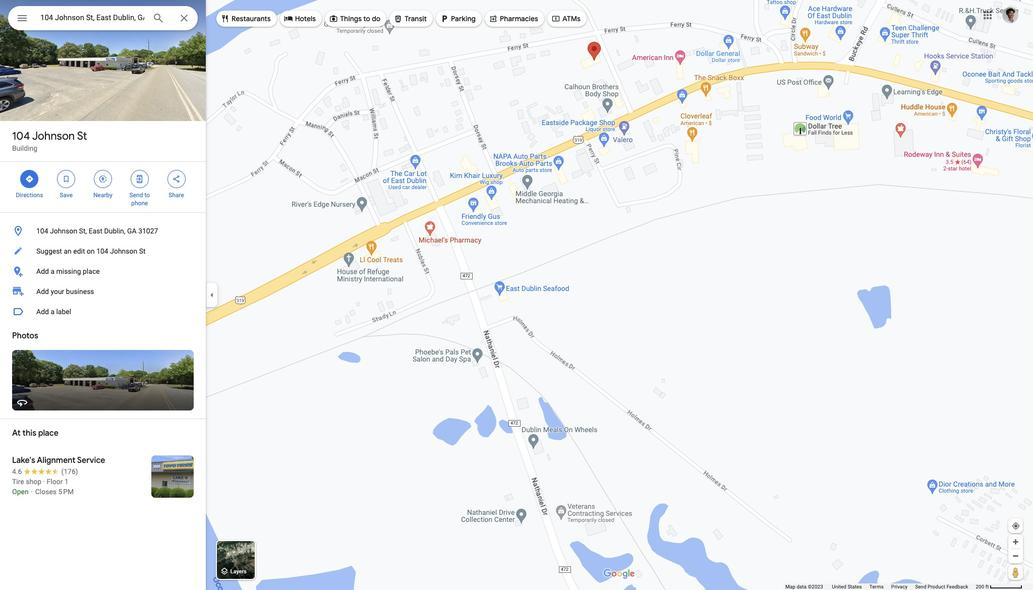 Task type: vqa. For each thing, say whether or not it's contained in the screenshot.


Task type: describe. For each thing, give the bounding box(es) containing it.
to inside send to phone
[[144, 192, 150, 199]]

ft
[[986, 584, 989, 590]]

104 johnson st, east dublin, ga 31027 button
[[0, 221, 206, 241]]

suggest
[[36, 247, 62, 255]]

things
[[340, 14, 362, 23]]

this
[[22, 428, 36, 438]]

building
[[12, 144, 37, 152]]

east
[[89, 227, 102, 235]]

data
[[797, 584, 807, 590]]

google maps element
[[0, 0, 1033, 590]]

save
[[60, 192, 73, 199]]

actions for 104 johnson st region
[[0, 162, 206, 212]]

st,
[[79, 227, 87, 235]]

johnson for st,
[[50, 227, 77, 235]]

johnson for st
[[32, 129, 75, 143]]

200 ft
[[976, 584, 989, 590]]

open
[[12, 488, 29, 496]]

send product feedback
[[915, 584, 968, 590]]

add a missing place
[[36, 267, 100, 275]]

add for add your business
[[36, 288, 49, 296]]

lake's alignment service
[[12, 456, 105, 466]]

ga
[[127, 227, 137, 235]]

©2023
[[808, 584, 823, 590]]

parking
[[451, 14, 476, 23]]

place inside button
[[83, 267, 100, 275]]


[[25, 174, 34, 185]]

zoom in image
[[1012, 538, 1019, 546]]

1
[[65, 478, 68, 486]]

united states button
[[832, 584, 862, 590]]

4.6
[[12, 468, 22, 476]]

send product feedback button
[[915, 584, 968, 590]]

dublin,
[[104, 227, 125, 235]]


[[440, 13, 449, 24]]

states
[[848, 584, 862, 590]]

zoom out image
[[1012, 552, 1019, 560]]

104 johnson st main content
[[0, 0, 206, 590]]


[[489, 13, 498, 24]]

on
[[87, 247, 95, 255]]

 pharmacies
[[489, 13, 538, 24]]

add a label button
[[0, 302, 206, 322]]

(176)
[[61, 468, 78, 476]]


[[62, 174, 71, 185]]

alignment
[[37, 456, 75, 466]]

footer inside google maps element
[[785, 584, 976, 590]]


[[172, 174, 181, 185]]

missing
[[56, 267, 81, 275]]

suggest an edit on 104 johnson st button
[[0, 241, 206, 261]]

a for label
[[51, 308, 54, 316]]

send for send to phone
[[129, 192, 143, 199]]

 button
[[8, 6, 36, 32]]

layers
[[230, 569, 247, 575]]

restaurants
[[232, 14, 271, 23]]

st inside button
[[139, 247, 146, 255]]

collapse side panel image
[[206, 290, 217, 301]]

feedback
[[947, 584, 968, 590]]

map
[[785, 584, 795, 590]]

transit
[[405, 14, 427, 23]]

hotels
[[295, 14, 316, 23]]

104 inside button
[[96, 247, 108, 255]]

send to phone
[[129, 192, 150, 207]]

tire
[[12, 478, 24, 486]]

service
[[77, 456, 105, 466]]

an
[[64, 247, 72, 255]]


[[135, 174, 144, 185]]

104 for st,
[[36, 227, 48, 235]]


[[329, 13, 338, 24]]

nearby
[[93, 192, 112, 199]]

atms
[[562, 14, 581, 23]]

directions
[[16, 192, 43, 199]]

0 horizontal spatial place
[[38, 428, 58, 438]]

product
[[928, 584, 945, 590]]



Task type: locate. For each thing, give the bounding box(es) containing it.
a inside add a missing place button
[[51, 267, 54, 275]]

2 horizontal spatial 104
[[96, 247, 108, 255]]

shop
[[26, 478, 41, 486]]

united states
[[832, 584, 862, 590]]

photos
[[12, 331, 38, 341]]

st inside 104 johnson st building
[[77, 129, 87, 143]]

johnson left st,
[[50, 227, 77, 235]]

at
[[12, 428, 21, 438]]

privacy button
[[891, 584, 908, 590]]

show street view coverage image
[[1008, 565, 1023, 580]]

0 vertical spatial add
[[36, 267, 49, 275]]


[[284, 13, 293, 24]]

johnson inside 104 johnson st building
[[32, 129, 75, 143]]

1 vertical spatial st
[[139, 247, 146, 255]]

200 ft button
[[976, 584, 1023, 590]]

your
[[51, 288, 64, 296]]

104 up suggest at left top
[[36, 227, 48, 235]]

send inside send to phone
[[129, 192, 143, 199]]

1 vertical spatial add
[[36, 288, 49, 296]]


[[551, 13, 560, 24]]

0 vertical spatial to
[[363, 14, 370, 23]]

terms button
[[870, 584, 884, 590]]

a inside add a label button
[[51, 308, 54, 316]]

johnson up building
[[32, 129, 75, 143]]

phone
[[131, 200, 148, 207]]

2 a from the top
[[51, 308, 54, 316]]

0 vertical spatial send
[[129, 192, 143, 199]]

·
[[43, 478, 45, 486]]

to left do
[[363, 14, 370, 23]]

1 horizontal spatial send
[[915, 584, 926, 590]]

send left product
[[915, 584, 926, 590]]

 things to do
[[329, 13, 380, 24]]

add your business link
[[0, 281, 206, 302]]

31027
[[138, 227, 158, 235]]

1 vertical spatial to
[[144, 192, 150, 199]]

add for add a missing place
[[36, 267, 49, 275]]

0 vertical spatial st
[[77, 129, 87, 143]]

place right this
[[38, 428, 58, 438]]

at this place
[[12, 428, 58, 438]]

a left missing on the top left
[[51, 267, 54, 275]]

104 right on
[[96, 247, 108, 255]]

104 for st
[[12, 129, 30, 143]]

add for add a label
[[36, 308, 49, 316]]

edit
[[73, 247, 85, 255]]

tire shop · floor 1 open ⋅ closes 5 pm
[[12, 478, 74, 496]]

0 vertical spatial place
[[83, 267, 100, 275]]

privacy
[[891, 584, 908, 590]]

a left label
[[51, 308, 54, 316]]

place down suggest an edit on 104 johnson st
[[83, 267, 100, 275]]

place
[[83, 267, 100, 275], [38, 428, 58, 438]]

add left "your"
[[36, 288, 49, 296]]

pharmacies
[[500, 14, 538, 23]]

united
[[832, 584, 846, 590]]

floor
[[47, 478, 63, 486]]

1 a from the top
[[51, 267, 54, 275]]

5 pm
[[58, 488, 74, 496]]

0 horizontal spatial to
[[144, 192, 150, 199]]

to
[[363, 14, 370, 23], [144, 192, 150, 199]]

2 add from the top
[[36, 288, 49, 296]]

lake's
[[12, 456, 35, 466]]

johnson down ga
[[110, 247, 137, 255]]

 atms
[[551, 13, 581, 24]]

map data ©2023
[[785, 584, 824, 590]]

suggest an edit on 104 johnson st
[[36, 247, 146, 255]]

1 horizontal spatial 104
[[36, 227, 48, 235]]

1 horizontal spatial st
[[139, 247, 146, 255]]

add left label
[[36, 308, 49, 316]]

1 vertical spatial johnson
[[50, 227, 77, 235]]

1 vertical spatial send
[[915, 584, 926, 590]]

do
[[372, 14, 380, 23]]

0 horizontal spatial 104
[[12, 129, 30, 143]]

0 vertical spatial a
[[51, 267, 54, 275]]

104 inside 104 johnson st building
[[12, 129, 30, 143]]

none field inside 104 johnson st, east dublin, ga 31027 field
[[40, 12, 144, 24]]

 hotels
[[284, 13, 316, 24]]

share
[[169, 192, 184, 199]]


[[394, 13, 403, 24]]

send
[[129, 192, 143, 199], [915, 584, 926, 590]]

show your location image
[[1011, 522, 1021, 531]]

104 johnson st, east dublin, ga 31027
[[36, 227, 158, 235]]


[[98, 174, 107, 185]]

104
[[12, 129, 30, 143], [36, 227, 48, 235], [96, 247, 108, 255]]

add a label
[[36, 308, 71, 316]]

0 horizontal spatial send
[[129, 192, 143, 199]]

1 vertical spatial place
[[38, 428, 58, 438]]

1 vertical spatial 104
[[36, 227, 48, 235]]

⋅
[[30, 488, 33, 496]]

footer
[[785, 584, 976, 590]]

104 johnson st building
[[12, 129, 87, 152]]

google account: tariq douglas  
(tariq.douglas@adept.ai) image
[[1002, 7, 1018, 23]]

a for missing
[[51, 267, 54, 275]]

st
[[77, 129, 87, 143], [139, 247, 146, 255]]

104 up building
[[12, 129, 30, 143]]

add a missing place button
[[0, 261, 206, 281]]

footer containing map data ©2023
[[785, 584, 976, 590]]

johnson
[[32, 129, 75, 143], [50, 227, 77, 235], [110, 247, 137, 255]]

add your business
[[36, 288, 94, 296]]

None field
[[40, 12, 144, 24]]

johnson inside button
[[50, 227, 77, 235]]

1 horizontal spatial place
[[83, 267, 100, 275]]

1 horizontal spatial to
[[363, 14, 370, 23]]

terms
[[870, 584, 884, 590]]

to inside  things to do
[[363, 14, 370, 23]]

send for send product feedback
[[915, 584, 926, 590]]

2 vertical spatial johnson
[[110, 247, 137, 255]]

a
[[51, 267, 54, 275], [51, 308, 54, 316]]

 search field
[[8, 6, 198, 32]]

200
[[976, 584, 984, 590]]

to up phone in the left top of the page
[[144, 192, 150, 199]]

0 vertical spatial 104
[[12, 129, 30, 143]]

0 horizontal spatial st
[[77, 129, 87, 143]]

add
[[36, 267, 49, 275], [36, 288, 49, 296], [36, 308, 49, 316]]

add inside button
[[36, 308, 49, 316]]

send up phone in the left top of the page
[[129, 192, 143, 199]]

3 add from the top
[[36, 308, 49, 316]]

add inside button
[[36, 267, 49, 275]]

2 vertical spatial 104
[[96, 247, 108, 255]]

1 vertical spatial a
[[51, 308, 54, 316]]

send inside button
[[915, 584, 926, 590]]

104 Johnson St, East Dublin, GA 31027 field
[[8, 6, 198, 30]]

1 add from the top
[[36, 267, 49, 275]]

2 vertical spatial add
[[36, 308, 49, 316]]

add down suggest at left top
[[36, 267, 49, 275]]

 parking
[[440, 13, 476, 24]]


[[16, 11, 28, 25]]

0 vertical spatial johnson
[[32, 129, 75, 143]]

business
[[66, 288, 94, 296]]

label
[[56, 308, 71, 316]]

4.6 stars 176 reviews image
[[12, 467, 78, 477]]

104 inside button
[[36, 227, 48, 235]]

 transit
[[394, 13, 427, 24]]

johnson inside button
[[110, 247, 137, 255]]

 restaurants
[[220, 13, 271, 24]]


[[220, 13, 230, 24]]

closes
[[35, 488, 57, 496]]



